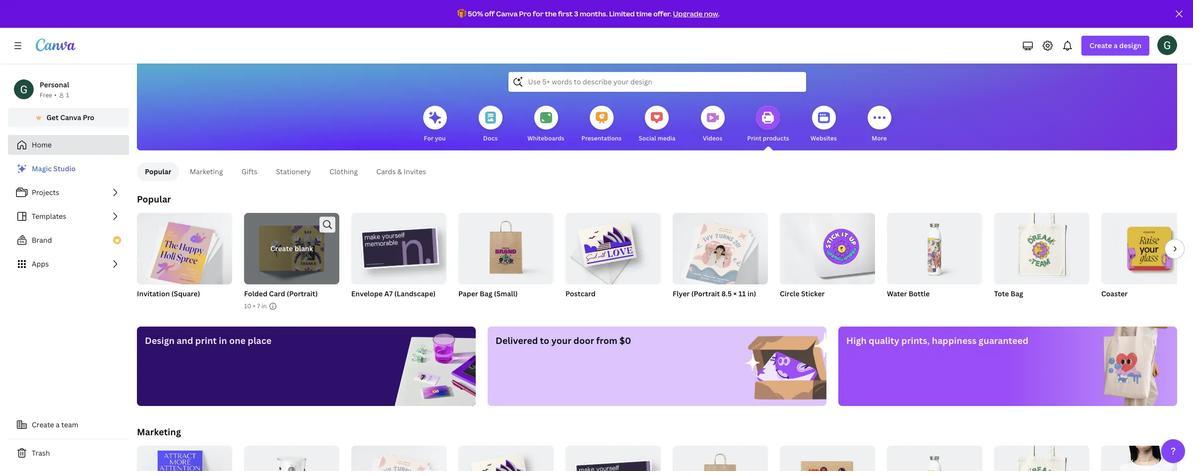Task type: vqa. For each thing, say whether or not it's contained in the screenshot.
Top level navigation element
no



Task type: locate. For each thing, give the bounding box(es) containing it.
clothing button
[[321, 162, 366, 181]]

3.5
[[468, 302, 476, 310]]

pro
[[519, 9, 532, 18], [83, 113, 94, 122]]

first
[[558, 9, 573, 18]]

design
[[656, 39, 707, 60], [1120, 41, 1142, 50]]

water bottle
[[888, 289, 930, 298]]

2 horizontal spatial in
[[478, 302, 483, 310]]

1 horizontal spatial canva
[[496, 9, 518, 18]]

•
[[54, 91, 57, 99]]

1 horizontal spatial create
[[271, 244, 293, 253]]

magic studio link
[[8, 159, 129, 179]]

in right 7
[[262, 302, 267, 310]]

.
[[719, 9, 720, 18]]

bag
[[480, 289, 493, 298], [1011, 289, 1024, 298]]

$0
[[620, 335, 632, 346]]

1 horizontal spatial a
[[1114, 41, 1118, 50]]

for you button
[[423, 99, 447, 150]]

in inside button
[[262, 302, 267, 310]]

bag right tote
[[1011, 289, 1024, 298]]

1 horizontal spatial bag
[[1011, 289, 1024, 298]]

7
[[257, 302, 260, 310]]

circle sticker group
[[780, 209, 876, 311]]

pro inside button
[[83, 113, 94, 122]]

1 bag from the left
[[480, 289, 493, 298]]

pro up home link
[[83, 113, 94, 122]]

0 vertical spatial create
[[1090, 41, 1113, 50]]

in for design and print in one place
[[219, 335, 227, 346]]

websites button
[[811, 99, 837, 150]]

happiness
[[933, 335, 977, 346]]

1 horizontal spatial ×
[[464, 302, 467, 310]]

0 horizontal spatial bag
[[480, 289, 493, 298]]

sticker
[[802, 289, 825, 298]]

create for create a design
[[1090, 41, 1113, 50]]

templates link
[[8, 207, 129, 226]]

bag inside paper bag (small) 4 × 3.5 in
[[480, 289, 493, 298]]

0 vertical spatial a
[[1114, 41, 1118, 50]]

1 horizontal spatial pro
[[519, 9, 532, 18]]

in)
[[748, 289, 757, 298]]

products
[[763, 134, 790, 142]]

personal
[[40, 80, 69, 89]]

1 vertical spatial pro
[[83, 113, 94, 122]]

0 horizontal spatial a
[[56, 420, 60, 429]]

paper bag (small) group
[[459, 209, 554, 311]]

paper bag (small) 4 × 3.5 in
[[459, 289, 518, 310]]

design inside dropdown button
[[1120, 41, 1142, 50]]

bag right 'paper'
[[480, 289, 493, 298]]

canva right get
[[60, 113, 81, 122]]

to
[[540, 335, 550, 346]]

place
[[248, 335, 272, 346]]

presentations button
[[582, 99, 622, 150]]

apps
[[32, 259, 49, 269]]

0 horizontal spatial in
[[219, 335, 227, 346]]

1
[[66, 91, 69, 99]]

create inside group
[[271, 244, 293, 253]]

a inside button
[[56, 420, 60, 429]]

0 horizontal spatial design
[[656, 39, 707, 60]]

gifts
[[242, 167, 258, 176]]

0 vertical spatial marketing
[[190, 167, 223, 176]]

10 × 7 in button
[[244, 301, 277, 311]]

invitation (square) group
[[137, 209, 232, 311]]

0 horizontal spatial ×
[[253, 302, 256, 310]]

0 horizontal spatial pro
[[83, 113, 94, 122]]

create blank group
[[244, 213, 340, 284]]

design down upgrade
[[656, 39, 707, 60]]

print
[[748, 134, 762, 142]]

in
[[262, 302, 267, 310], [478, 302, 483, 310], [219, 335, 227, 346]]

&
[[398, 167, 402, 176]]

0 horizontal spatial canva
[[60, 113, 81, 122]]

1 horizontal spatial design
[[1120, 41, 1142, 50]]

None search field
[[509, 72, 806, 92]]

🎁 50% off canva pro for the first 3 months. limited time offer. upgrade now .
[[458, 9, 720, 18]]

tote
[[995, 289, 1010, 298]]

get canva pro button
[[8, 108, 129, 127]]

print products
[[748, 134, 790, 142]]

in left one
[[219, 335, 227, 346]]

popular left marketing button
[[145, 167, 171, 176]]

a inside dropdown button
[[1114, 41, 1118, 50]]

free
[[40, 91, 52, 99]]

10 × 7 in
[[244, 302, 267, 310]]

time
[[637, 9, 652, 18]]

list
[[8, 159, 129, 274]]

trash
[[32, 448, 50, 458]]

2 vertical spatial create
[[32, 420, 54, 429]]

0 vertical spatial popular
[[145, 167, 171, 176]]

offer.
[[654, 9, 672, 18]]

coaster group
[[1102, 209, 1194, 311]]

2 horizontal spatial ×
[[734, 289, 737, 298]]

presentations
[[582, 134, 622, 142]]

print
[[195, 335, 217, 346]]

(square)
[[172, 289, 200, 298]]

2 horizontal spatial create
[[1090, 41, 1113, 50]]

create inside dropdown button
[[1090, 41, 1113, 50]]

× right 4
[[464, 302, 467, 310]]

coaster
[[1102, 289, 1128, 298]]

1 horizontal spatial marketing
[[190, 167, 223, 176]]

× left 7
[[253, 302, 256, 310]]

templates
[[32, 211, 66, 221]]

from
[[597, 335, 618, 346]]

create a design button
[[1082, 36, 1150, 56]]

1 vertical spatial a
[[56, 420, 60, 429]]

circle
[[780, 289, 800, 298]]

design
[[145, 335, 175, 346]]

0 vertical spatial pro
[[519, 9, 532, 18]]

canva right "off"
[[496, 9, 518, 18]]

× left 11 at right bottom
[[734, 289, 737, 298]]

magic
[[32, 164, 52, 173]]

marketing inside button
[[190, 167, 223, 176]]

popular down the popular button on the left top of page
[[137, 193, 171, 205]]

0 vertical spatial canva
[[496, 9, 518, 18]]

Search search field
[[528, 72, 787, 91]]

brand
[[32, 235, 52, 245]]

create inside button
[[32, 420, 54, 429]]

0 horizontal spatial create
[[32, 420, 54, 429]]

1 vertical spatial canva
[[60, 113, 81, 122]]

0 horizontal spatial marketing
[[137, 426, 181, 438]]

today?
[[710, 39, 766, 60]]

design left greg robinson icon
[[1120, 41, 1142, 50]]

2 bag from the left
[[1011, 289, 1024, 298]]

pro left for at top left
[[519, 9, 532, 18]]

for you
[[424, 134, 446, 142]]

for
[[424, 134, 434, 142]]

stationery
[[276, 167, 311, 176]]

you
[[435, 134, 446, 142]]

1 horizontal spatial in
[[262, 302, 267, 310]]

social media
[[639, 134, 676, 142]]

group
[[137, 209, 232, 288], [351, 209, 447, 284], [459, 209, 554, 284], [566, 209, 661, 284], [673, 209, 768, 288], [780, 209, 876, 284], [888, 209, 983, 284], [995, 209, 1090, 284], [1102, 209, 1194, 284], [137, 442, 232, 471], [244, 442, 340, 471], [351, 442, 447, 471], [459, 442, 554, 471], [566, 442, 661, 471], [673, 442, 768, 471], [780, 442, 876, 471], [888, 442, 983, 471], [995, 442, 1090, 471], [1102, 446, 1194, 471]]

1 vertical spatial create
[[271, 244, 293, 253]]

brand link
[[8, 230, 129, 250]]

list containing magic studio
[[8, 159, 129, 274]]

projects link
[[8, 183, 129, 203]]

in right 3.5
[[478, 302, 483, 310]]



Task type: describe. For each thing, give the bounding box(es) containing it.
marketing button
[[181, 162, 232, 181]]

10
[[244, 302, 251, 310]]

docs button
[[479, 99, 503, 150]]

home
[[32, 140, 52, 149]]

bag for tote
[[1011, 289, 1024, 298]]

create a team button
[[8, 415, 129, 435]]

projects
[[32, 188, 59, 197]]

card
[[269, 289, 285, 298]]

home link
[[8, 135, 129, 155]]

in inside paper bag (small) 4 × 3.5 in
[[478, 302, 483, 310]]

create for create blank
[[271, 244, 293, 253]]

your
[[552, 335, 572, 346]]

(portrait
[[692, 289, 720, 298]]

greg robinson image
[[1158, 35, 1178, 55]]

whiteboards
[[528, 134, 565, 142]]

a7
[[385, 289, 393, 298]]

envelope
[[351, 289, 383, 298]]

delivered
[[496, 335, 538, 346]]

postcard group
[[566, 209, 661, 311]]

a for design
[[1114, 41, 1118, 50]]

high quality prints, happiness guaranteed
[[847, 335, 1029, 346]]

invites
[[404, 167, 426, 176]]

canva inside button
[[60, 113, 81, 122]]

(landscape)
[[395, 289, 436, 298]]

the
[[545, 9, 557, 18]]

envelope a7 (landscape) group
[[351, 209, 447, 311]]

guaranteed
[[979, 335, 1029, 346]]

create a team
[[32, 420, 78, 429]]

a for team
[[56, 420, 60, 429]]

(small)
[[494, 289, 518, 298]]

prints,
[[902, 335, 930, 346]]

folded
[[244, 289, 268, 298]]

4
[[459, 302, 462, 310]]

1 vertical spatial popular
[[137, 193, 171, 205]]

blank
[[295, 244, 313, 253]]

water
[[888, 289, 908, 298]]

now
[[705, 9, 719, 18]]

apps link
[[8, 254, 129, 274]]

print products button
[[748, 99, 790, 150]]

create a design
[[1090, 41, 1142, 50]]

and
[[177, 335, 193, 346]]

in for 10 × 7 in
[[262, 302, 267, 310]]

get
[[46, 113, 59, 122]]

social
[[639, 134, 657, 142]]

× inside group
[[734, 289, 737, 298]]

3
[[575, 9, 579, 18]]

postcard
[[566, 289, 596, 298]]

docs
[[483, 134, 498, 142]]

paper
[[459, 289, 478, 298]]

create blank
[[271, 244, 313, 253]]

(portrait)
[[287, 289, 318, 298]]

stationery button
[[268, 162, 319, 181]]

delivered to your door from $0
[[496, 335, 632, 346]]

invitation
[[137, 289, 170, 298]]

🎁
[[458, 9, 467, 18]]

more
[[872, 134, 887, 142]]

popular button
[[137, 162, 179, 181]]

tote bag
[[995, 289, 1024, 298]]

clothing
[[330, 167, 358, 176]]

× inside button
[[253, 302, 256, 310]]

whiteboards button
[[528, 99, 565, 150]]

bag for paper
[[480, 289, 493, 298]]

envelope a7 (landscape)
[[351, 289, 436, 298]]

cards & invites button
[[368, 162, 435, 181]]

high
[[847, 335, 867, 346]]

flyer
[[673, 289, 690, 298]]

folded card (portrait) group
[[244, 213, 340, 311]]

× inside paper bag (small) 4 × 3.5 in
[[464, 302, 467, 310]]

websites
[[811, 134, 837, 142]]

create for create a team
[[32, 420, 54, 429]]

upgrade
[[673, 9, 703, 18]]

water bottle group
[[888, 209, 983, 311]]

1 vertical spatial marketing
[[137, 426, 181, 438]]

for
[[533, 9, 544, 18]]

cards & invites
[[377, 167, 426, 176]]

social media button
[[639, 99, 676, 150]]

free •
[[40, 91, 57, 99]]

team
[[61, 420, 78, 429]]

videos button
[[701, 99, 725, 150]]

trash link
[[8, 443, 129, 463]]

media
[[658, 134, 676, 142]]

more button
[[868, 99, 892, 150]]

tote bag group
[[995, 209, 1090, 311]]

8.5
[[722, 289, 732, 298]]

50%
[[468, 9, 483, 18]]

cards
[[377, 167, 396, 176]]

one
[[229, 335, 246, 346]]

popular inside button
[[145, 167, 171, 176]]

circle sticker
[[780, 289, 825, 298]]

studio
[[53, 164, 76, 173]]

flyer (portrait 8.5 × 11 in) group
[[673, 209, 768, 311]]

11
[[739, 289, 746, 298]]



